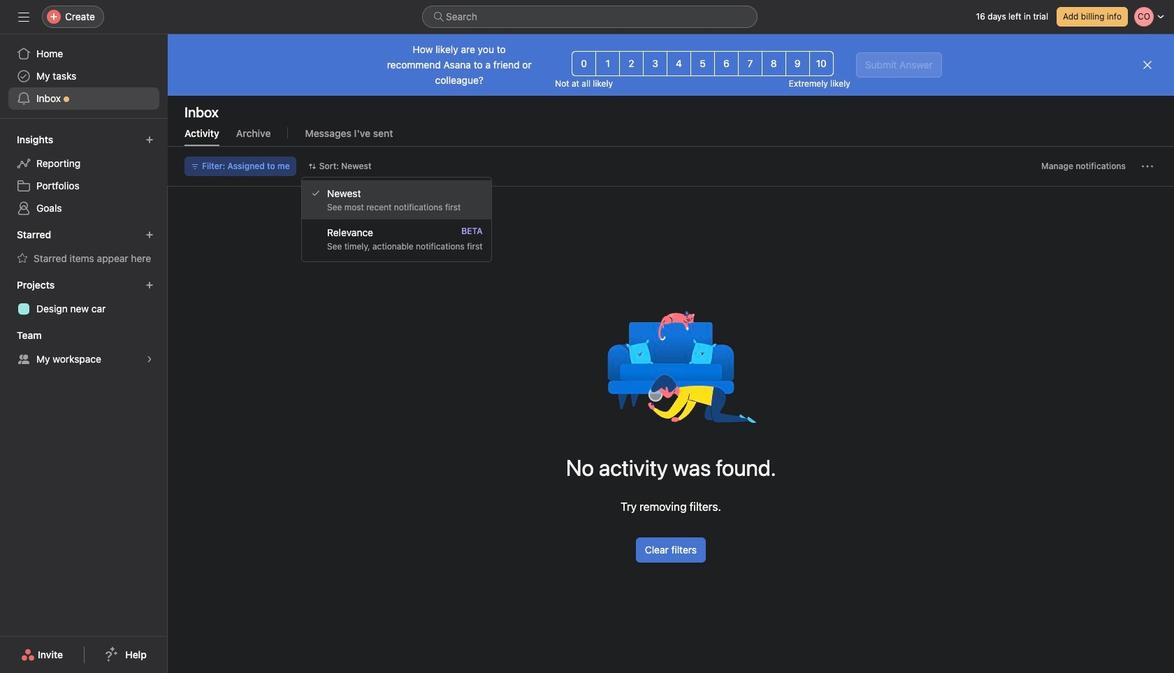 Task type: locate. For each thing, give the bounding box(es) containing it.
None radio
[[596, 51, 620, 76], [643, 51, 668, 76], [691, 51, 715, 76], [715, 51, 739, 76], [596, 51, 620, 76], [643, 51, 668, 76], [691, 51, 715, 76], [715, 51, 739, 76]]

insights element
[[0, 127, 168, 222]]

projects element
[[0, 273, 168, 323]]

sort: newest image
[[308, 162, 317, 171]]

list box
[[422, 6, 758, 28]]

menu item
[[302, 180, 491, 220]]

None radio
[[572, 51, 597, 76], [620, 51, 644, 76], [667, 51, 692, 76], [738, 51, 763, 76], [762, 51, 786, 76], [786, 51, 810, 76], [810, 51, 834, 76], [572, 51, 597, 76], [620, 51, 644, 76], [667, 51, 692, 76], [738, 51, 763, 76], [762, 51, 786, 76], [786, 51, 810, 76], [810, 51, 834, 76]]

option group
[[572, 51, 834, 76]]

global element
[[0, 34, 168, 118]]

teams element
[[0, 323, 168, 373]]



Task type: describe. For each thing, give the bounding box(es) containing it.
hide sidebar image
[[18, 11, 29, 22]]

new project or portfolio image
[[145, 281, 154, 289]]

more actions image
[[1143, 161, 1154, 172]]

dismiss image
[[1143, 59, 1154, 71]]

starred element
[[0, 222, 168, 273]]

see details, my workspace image
[[145, 355, 154, 364]]

new insights image
[[145, 136, 154, 144]]

add items to starred image
[[145, 231, 154, 239]]



Task type: vqa. For each thing, say whether or not it's contained in the screenshot.
the Sort: Newest icon
yes



